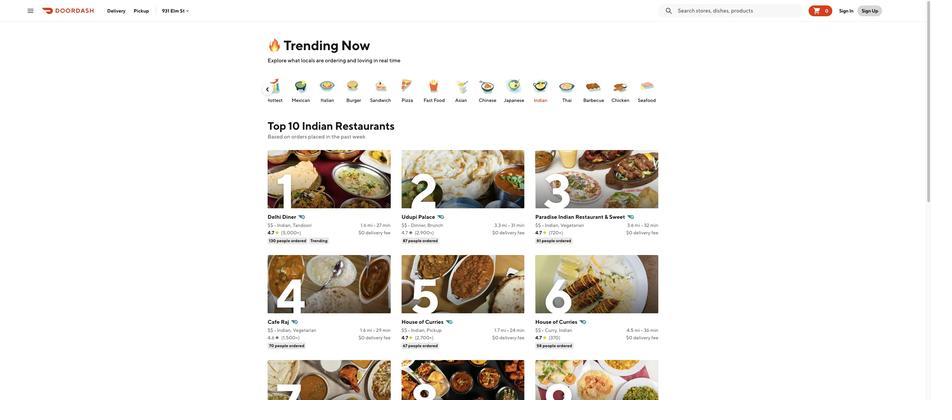Task type: locate. For each thing, give the bounding box(es) containing it.
people down (5,000+)
[[277, 239, 290, 244]]

curries up $$ • curry, indian
[[559, 319, 578, 326]]

1 vertical spatial pickup
[[427, 328, 442, 334]]

people for (720+)
[[542, 239, 555, 244]]

vegetarian for indian
[[561, 223, 584, 228]]

indian up (370)
[[559, 328, 573, 334]]

house of curries up $$ • indian, pickup
[[402, 319, 444, 326]]

min
[[383, 223, 391, 228], [517, 223, 525, 228], [651, 223, 659, 228], [383, 328, 391, 334], [517, 328, 525, 334], [651, 328, 659, 334]]

$$ for (2,900+)
[[402, 223, 407, 228]]

trending
[[284, 37, 339, 53], [311, 239, 328, 244]]

placed
[[308, 134, 325, 140]]

fee for 1.6 mi • 29 min
[[384, 336, 391, 341]]

$$ • indian, vegetarian up (720+)
[[536, 223, 584, 228]]

1 horizontal spatial in
[[374, 57, 378, 64]]

chicken
[[612, 98, 630, 103]]

$​0 down 1.6 mi • 27 min
[[359, 230, 365, 236]]

mi left 29
[[367, 328, 372, 334]]

10
[[288, 119, 300, 132]]

36
[[644, 328, 650, 334]]

brunch
[[428, 223, 443, 228]]

$$ up 4.6
[[268, 328, 273, 334]]

27
[[377, 223, 382, 228]]

2 house of curries from the left
[[536, 319, 578, 326]]

up
[[872, 8, 879, 13]]

1 horizontal spatial curries
[[559, 319, 578, 326]]

ordered for (720+)
[[556, 239, 572, 244]]

2 house from the left
[[536, 319, 552, 326]]

1.6 mi • 27 min
[[361, 223, 391, 228]]

pickup
[[134, 8, 149, 13], [427, 328, 442, 334]]

min right 29
[[383, 328, 391, 334]]

0 horizontal spatial house
[[402, 319, 418, 326]]

delivery down '1.6 mi • 29 min'
[[366, 336, 383, 341]]

0 horizontal spatial of
[[419, 319, 424, 326]]

min for 3.3 mi • 31 min
[[517, 223, 525, 228]]

$​0 for 1.7 mi • 24 min
[[493, 336, 499, 341]]

restaurants
[[335, 119, 395, 132]]

4.7 up the 81 at the right bottom of the page
[[536, 230, 542, 236]]

people for (2,700+)
[[409, 344, 422, 349]]

indian left the thai
[[534, 98, 548, 103]]

pickup button
[[130, 5, 153, 16]]

67
[[403, 344, 408, 349]]

indian, up (720+)
[[545, 223, 560, 228]]

0 horizontal spatial sign
[[840, 8, 849, 13]]

people for (2,900+)
[[409, 239, 422, 244]]

1.7
[[495, 328, 500, 334]]

$​0 delivery fee down 4.5 mi • 36 min
[[627, 336, 659, 341]]

0 button
[[809, 5, 833, 16]]

0 vertical spatial in
[[374, 57, 378, 64]]

in
[[850, 8, 854, 13]]

1 of from the left
[[419, 319, 424, 326]]

people right 87
[[409, 239, 422, 244]]

people right 70
[[275, 344, 288, 349]]

$$ down udupi
[[402, 223, 407, 228]]

4.7 up 58
[[536, 336, 542, 341]]

vegetarian up (1,500+)
[[293, 328, 317, 334]]

0 horizontal spatial pickup
[[134, 8, 149, 13]]

$​0 delivery fee for 24
[[493, 336, 525, 341]]

of for curry,
[[553, 319, 558, 326]]

130 people ordered
[[269, 239, 306, 244]]

vegetarian for raj
[[293, 328, 317, 334]]

delivery for 31
[[500, 230, 517, 236]]

81 people ordered
[[537, 239, 572, 244]]

based
[[268, 134, 283, 140]]

1.6 left 27
[[361, 223, 367, 228]]

on
[[284, 134, 290, 140]]

1 vertical spatial 1.6
[[360, 328, 366, 334]]

house up curry,
[[536, 319, 552, 326]]

2 of from the left
[[553, 319, 558, 326]]

of up $$ • indian, pickup
[[419, 319, 424, 326]]

curries
[[425, 319, 444, 326], [559, 319, 578, 326]]

people down (370)
[[543, 344, 556, 349]]

4.7 up 87
[[402, 230, 408, 236]]

delivery for 36
[[634, 336, 651, 341]]

min right 31
[[517, 223, 525, 228]]

mexican
[[292, 98, 310, 103]]

trending up locals
[[284, 37, 339, 53]]

1 house of curries from the left
[[402, 319, 444, 326]]

0 vertical spatial $$ • indian, vegetarian
[[536, 223, 584, 228]]

in left the
[[326, 134, 331, 140]]

0 vertical spatial pickup
[[134, 8, 149, 13]]

sign for sign in
[[840, 8, 849, 13]]

vegetarian down paradise indian restaurant & sweet
[[561, 223, 584, 228]]

$​0 down 4.5 at the bottom of page
[[627, 336, 633, 341]]

4.7 up '67'
[[402, 336, 408, 341]]

mi right 3.3
[[502, 223, 507, 228]]

4.7
[[268, 230, 274, 236], [402, 230, 408, 236], [536, 230, 542, 236], [402, 336, 408, 341], [536, 336, 542, 341]]

people right the 81 at the right bottom of the page
[[542, 239, 555, 244]]

1 vertical spatial $$ • indian, vegetarian
[[268, 328, 317, 334]]

1 sign from the left
[[840, 8, 849, 13]]

dinner,
[[411, 223, 427, 228]]

931 elm st
[[162, 8, 185, 13]]

32
[[644, 223, 650, 228]]

house up $$ • indian, pickup
[[402, 319, 418, 326]]

indian, up (2,700+)
[[411, 328, 426, 334]]

3.6
[[628, 223, 634, 228]]

0 horizontal spatial vegetarian
[[293, 328, 317, 334]]

• down udupi
[[408, 223, 410, 228]]

hottest
[[266, 98, 283, 103]]

fee down the 1.7 mi • 24 min
[[518, 336, 525, 341]]

58
[[537, 344, 542, 349]]

$$ down the paradise
[[536, 223, 541, 228]]

1.6 left 29
[[360, 328, 366, 334]]

1.7 mi • 24 min
[[495, 328, 525, 334]]

min for 1.6 mi • 27 min
[[383, 223, 391, 228]]

of up $$ • curry, indian
[[553, 319, 558, 326]]

3.3 mi • 31 min
[[495, 223, 525, 228]]

in left real
[[374, 57, 378, 64]]

mi for 36
[[635, 328, 640, 334]]

chinese
[[479, 98, 497, 103]]

0 vertical spatial trending
[[284, 37, 339, 53]]

of
[[419, 319, 424, 326], [553, 319, 558, 326]]

$​0 delivery fee down 1.6 mi • 27 min
[[359, 230, 391, 236]]

people for (1,500+)
[[275, 344, 288, 349]]

1 horizontal spatial vegetarian
[[561, 223, 584, 228]]

$$ for (370)
[[536, 328, 541, 334]]

$​0 delivery fee for 27
[[359, 230, 391, 236]]

$​0 delivery fee down "3.3 mi • 31 min"
[[493, 230, 525, 236]]

1.6
[[361, 223, 367, 228], [360, 328, 366, 334]]

mi
[[368, 223, 373, 228], [502, 223, 507, 228], [635, 223, 641, 228], [367, 328, 372, 334], [501, 328, 506, 334], [635, 328, 640, 334]]

sign for sign up
[[862, 8, 872, 13]]

$​0 delivery fee down '1.6 mi • 29 min'
[[359, 336, 391, 341]]

house of curries
[[402, 319, 444, 326], [536, 319, 578, 326]]

$​0 down 3.3
[[493, 230, 499, 236]]

1 horizontal spatial of
[[553, 319, 558, 326]]

delivery down 3.6 mi • 32 min
[[634, 230, 651, 236]]

now
[[341, 37, 370, 53]]

4.7 for $$ • indian, tandoori
[[268, 230, 274, 236]]

ordered
[[291, 239, 306, 244], [423, 239, 438, 244], [556, 239, 572, 244], [289, 344, 305, 349], [423, 344, 438, 349], [557, 344, 573, 349]]

pickup left 931 on the left of page
[[134, 8, 149, 13]]

$​0
[[359, 230, 365, 236], [493, 230, 499, 236], [627, 230, 633, 236], [359, 336, 365, 341], [493, 336, 499, 341], [627, 336, 633, 341]]

$​0 delivery fee for 32
[[627, 230, 659, 236]]

2 curries from the left
[[559, 319, 578, 326]]

0 vertical spatial vegetarian
[[561, 223, 584, 228]]

curries up $$ • indian, pickup
[[425, 319, 444, 326]]

ordered down (370)
[[557, 344, 573, 349]]

fee for 3.3 mi • 31 min
[[518, 230, 525, 236]]

ordered down (2,700+)
[[423, 344, 438, 349]]

indian up placed
[[302, 119, 333, 132]]

$​0 for 4.5 mi • 36 min
[[627, 336, 633, 341]]

fee for 1.6 mi • 27 min
[[384, 230, 391, 236]]

4.7 up 130
[[268, 230, 274, 236]]

0 vertical spatial 1.6
[[361, 223, 367, 228]]

4.7 for $$ • curry, indian
[[536, 336, 542, 341]]

0 horizontal spatial curries
[[425, 319, 444, 326]]

house of curries for indian,
[[402, 319, 444, 326]]

fee down 4.5 mi • 36 min
[[652, 336, 659, 341]]

mi right "1.7"
[[501, 328, 506, 334]]

(720+)
[[549, 230, 563, 236]]

delivery down 1.6 mi • 27 min
[[366, 230, 383, 236]]

min right "24"
[[517, 328, 525, 334]]

fee down "3.3 mi • 31 min"
[[518, 230, 525, 236]]

4.5
[[627, 328, 634, 334]]

(2,700+)
[[415, 336, 434, 341]]

$​0 delivery fee for 29
[[359, 336, 391, 341]]

mi left 27
[[368, 223, 373, 228]]

1 vertical spatial trending
[[311, 239, 328, 244]]

min right 32
[[651, 223, 659, 228]]

$​0 down 3.6
[[627, 230, 633, 236]]

mi for 27
[[368, 223, 373, 228]]

$​0 down "1.7"
[[493, 336, 499, 341]]

min right 27
[[383, 223, 391, 228]]

house
[[402, 319, 418, 326], [536, 319, 552, 326]]

indian inside top 10 indian restaurants based on orders placed in the past week
[[302, 119, 333, 132]]

are
[[316, 57, 324, 64]]

indian, down raj
[[277, 328, 292, 334]]

house of curries for curry,
[[536, 319, 578, 326]]

ordering
[[325, 57, 346, 64]]

1 house from the left
[[402, 319, 418, 326]]

people right '67'
[[409, 344, 422, 349]]

ordered for (2,900+)
[[423, 239, 438, 244]]

• down cafe
[[274, 328, 276, 334]]

1 horizontal spatial house
[[536, 319, 552, 326]]

1 vertical spatial vegetarian
[[293, 328, 317, 334]]

4.7 for $$ • dinner, brunch
[[402, 230, 408, 236]]

1 curries from the left
[[425, 319, 444, 326]]

$​0 down '1.6 mi • 29 min'
[[359, 336, 365, 341]]

in
[[374, 57, 378, 64], [326, 134, 331, 140]]

$​0 delivery fee down 3.6 mi • 32 min
[[627, 230, 659, 236]]

delhi
[[268, 214, 281, 221]]

sign left up
[[862, 8, 872, 13]]

70 people ordered
[[269, 344, 305, 349]]

paradise
[[536, 214, 558, 221]]

0 horizontal spatial in
[[326, 134, 331, 140]]

$$ left curry,
[[536, 328, 541, 334]]

$$ for (5,000+)
[[268, 223, 273, 228]]

130
[[269, 239, 276, 244]]

sign left in
[[840, 8, 849, 13]]

delivery for 24
[[500, 336, 517, 341]]

trending down tandoori
[[311, 239, 328, 244]]

1 horizontal spatial $$ • indian, vegetarian
[[536, 223, 584, 228]]

$$ • indian, vegetarian
[[536, 223, 584, 228], [268, 328, 317, 334]]

min right 36
[[651, 328, 659, 334]]

(370)
[[549, 336, 561, 341]]

2 sign from the left
[[862, 8, 872, 13]]

udupi
[[402, 214, 417, 221]]

mi for 31
[[502, 223, 507, 228]]

delivery down "3.3 mi • 31 min"
[[500, 230, 517, 236]]

pickup up (2,700+)
[[427, 328, 442, 334]]

• left "24"
[[507, 328, 509, 334]]

$$ down delhi
[[268, 223, 273, 228]]

delivery for 29
[[366, 336, 383, 341]]

delivery down the 1.7 mi • 24 min
[[500, 336, 517, 341]]

•
[[274, 223, 276, 228], [374, 223, 376, 228], [408, 223, 410, 228], [508, 223, 510, 228], [542, 223, 544, 228], [641, 223, 643, 228], [274, 328, 276, 334], [373, 328, 375, 334], [408, 328, 410, 334], [507, 328, 509, 334], [542, 328, 544, 334], [641, 328, 643, 334]]

barbecue
[[584, 98, 605, 103]]

$$ up '67'
[[402, 328, 407, 334]]

top
[[268, 119, 286, 132]]

delivery down 4.5 mi • 36 min
[[634, 336, 651, 341]]

restaurant
[[576, 214, 604, 221]]

tandoori
[[293, 223, 312, 228]]

mi right 4.5 at the bottom of page
[[635, 328, 640, 334]]

• left 36
[[641, 328, 643, 334]]

1 vertical spatial in
[[326, 134, 331, 140]]

1 horizontal spatial sign
[[862, 8, 872, 13]]

0 horizontal spatial house of curries
[[402, 319, 444, 326]]

ordered for (370)
[[557, 344, 573, 349]]

ordered down (2,900+) at the bottom left of the page
[[423, 239, 438, 244]]

$​0 delivery fee down the 1.7 mi • 24 min
[[493, 336, 525, 341]]

ordered down (1,500+)
[[289, 344, 305, 349]]

1 horizontal spatial house of curries
[[536, 319, 578, 326]]

sign
[[840, 8, 849, 13], [862, 8, 872, 13]]

fee down 1.6 mi • 27 min
[[384, 230, 391, 236]]

$$ • indian, vegetarian up (1,500+)
[[268, 328, 317, 334]]

ordered down (720+)
[[556, 239, 572, 244]]

fee down '1.6 mi • 29 min'
[[384, 336, 391, 341]]

house of curries up $$ • curry, indian
[[536, 319, 578, 326]]

delhi diner
[[268, 214, 296, 221]]

indian, down delhi diner
[[277, 223, 292, 228]]

0 horizontal spatial $$ • indian, vegetarian
[[268, 328, 317, 334]]

$​0 for 1.6 mi • 27 min
[[359, 230, 365, 236]]

sign in
[[840, 8, 854, 13]]

$​0 delivery fee
[[359, 230, 391, 236], [493, 230, 525, 236], [627, 230, 659, 236], [359, 336, 391, 341], [493, 336, 525, 341], [627, 336, 659, 341]]

fee down 3.6 mi • 32 min
[[652, 230, 659, 236]]

delivery button
[[103, 5, 130, 16]]

people
[[277, 239, 290, 244], [409, 239, 422, 244], [542, 239, 555, 244], [275, 344, 288, 349], [409, 344, 422, 349], [543, 344, 556, 349]]

29
[[376, 328, 382, 334]]



Task type: describe. For each thing, give the bounding box(es) containing it.
931
[[162, 8, 170, 13]]

min for 3.6 mi • 32 min
[[651, 223, 659, 228]]

$$ for (2,700+)
[[402, 328, 407, 334]]

indian up (720+)
[[559, 214, 575, 221]]

81
[[537, 239, 541, 244]]

$$ • indian, pickup
[[402, 328, 442, 334]]

(1,500+)
[[281, 336, 300, 341]]

$​0 for 3.3 mi • 31 min
[[493, 230, 499, 236]]

mi for 29
[[367, 328, 372, 334]]

$​0 for 3.6 mi • 32 min
[[627, 230, 633, 236]]

sign in link
[[836, 4, 858, 17]]

ordered for (2,700+)
[[423, 344, 438, 349]]

italian
[[321, 98, 334, 103]]

japanese
[[504, 98, 525, 103]]

burger
[[347, 98, 361, 103]]

fee for 4.5 mi • 36 min
[[652, 336, 659, 341]]

palace
[[419, 214, 435, 221]]

min for 4.5 mi • 36 min
[[651, 328, 659, 334]]

paradise indian restaurant & sweet
[[536, 214, 626, 221]]

curry,
[[545, 328, 558, 334]]

$$ • indian, tandoori
[[268, 223, 312, 228]]

1 horizontal spatial pickup
[[427, 328, 442, 334]]

explore
[[268, 57, 287, 64]]

delivery for 27
[[366, 230, 383, 236]]

raj
[[281, 319, 289, 326]]

asian
[[455, 98, 467, 103]]

indian, for diner
[[277, 223, 292, 228]]

pizza
[[402, 98, 413, 103]]

&
[[605, 214, 609, 221]]

explore what locals are ordering and loving in real time
[[268, 57, 401, 64]]

indian, for indian
[[545, 223, 560, 228]]

• left curry,
[[542, 328, 544, 334]]

$$ • curry, indian
[[536, 328, 573, 334]]

previous button of carousel image
[[264, 86, 271, 93]]

1.6 for delhi diner
[[361, 223, 367, 228]]

mi for 24
[[501, 328, 506, 334]]

house for indian,
[[402, 319, 418, 326]]

931 elm st button
[[162, 8, 190, 13]]

indian, for raj
[[277, 328, 292, 334]]

udupi palace
[[402, 214, 435, 221]]

$$ for (720+)
[[536, 223, 541, 228]]

4.5 mi • 36 min
[[627, 328, 659, 334]]

real
[[379, 57, 389, 64]]

4.6
[[268, 336, 275, 341]]

locals
[[301, 57, 315, 64]]

🔥 trending now
[[268, 37, 370, 53]]

diner
[[282, 214, 296, 221]]

0
[[826, 8, 829, 13]]

fast
[[424, 98, 433, 103]]

• left 31
[[508, 223, 510, 228]]

• left 29
[[373, 328, 375, 334]]

food
[[434, 98, 445, 103]]

31
[[511, 223, 516, 228]]

ordered for (1,500+)
[[289, 344, 305, 349]]

• left 32
[[641, 223, 643, 228]]

67 people ordered
[[403, 344, 438, 349]]

87 people ordered
[[403, 239, 438, 244]]

thai
[[563, 98, 572, 103]]

cafe
[[268, 319, 280, 326]]

fast food
[[424, 98, 445, 103]]

sign up link
[[858, 5, 883, 16]]

mi for 32
[[635, 223, 641, 228]]

• up the 67 people ordered on the left bottom
[[408, 328, 410, 334]]

cafe raj
[[268, 319, 289, 326]]

$​0 delivery fee for 31
[[493, 230, 525, 236]]

$$ • indian, vegetarian for raj
[[268, 328, 317, 334]]

of for indian,
[[419, 319, 424, 326]]

curries for $$ • curry, indian
[[559, 319, 578, 326]]

open menu image
[[26, 7, 35, 15]]

people for (370)
[[543, 344, 556, 349]]

• left 27
[[374, 223, 376, 228]]

sandwich
[[370, 98, 391, 103]]

24
[[510, 328, 516, 334]]

house for curry,
[[536, 319, 552, 326]]

🔥
[[268, 37, 281, 53]]

1.6 for cafe raj
[[360, 328, 366, 334]]

delivery
[[107, 8, 126, 13]]

fee for 1.7 mi • 24 min
[[518, 336, 525, 341]]

• down delhi
[[274, 223, 276, 228]]

st
[[180, 8, 185, 13]]

$​0 delivery fee for 36
[[627, 336, 659, 341]]

what
[[288, 57, 300, 64]]

indian, for of
[[411, 328, 426, 334]]

87
[[403, 239, 408, 244]]

seafood
[[638, 98, 656, 103]]

58 people ordered
[[537, 344, 573, 349]]

curries for $$ • indian, pickup
[[425, 319, 444, 326]]

delivery for 32
[[634, 230, 651, 236]]

in inside top 10 indian restaurants based on orders placed in the past week
[[326, 134, 331, 140]]

min for 1.6 mi • 29 min
[[383, 328, 391, 334]]

$$ • dinner, brunch
[[402, 223, 443, 228]]

min for 1.7 mi • 24 min
[[517, 328, 525, 334]]

4.7 for $$ • indian, vegetarian
[[536, 230, 542, 236]]

loving
[[358, 57, 373, 64]]

4.7 for $$ • indian, pickup
[[402, 336, 408, 341]]

sweet
[[610, 214, 626, 221]]

• down the paradise
[[542, 223, 544, 228]]

70
[[269, 344, 274, 349]]

Store search: begin typing to search for stores available on DoorDash text field
[[678, 7, 801, 14]]

3.6 mi • 32 min
[[628, 223, 659, 228]]

week
[[353, 134, 366, 140]]

fee for 3.6 mi • 32 min
[[652, 230, 659, 236]]

(2,900+)
[[415, 230, 434, 236]]

and
[[347, 57, 357, 64]]

1.6 mi • 29 min
[[360, 328, 391, 334]]

pickup inside pickup button
[[134, 8, 149, 13]]

3.3
[[495, 223, 501, 228]]

top 10 indian restaurants based on orders placed in the past week
[[268, 119, 395, 140]]

$$ • indian, vegetarian for indian
[[536, 223, 584, 228]]

the
[[332, 134, 340, 140]]

$$ for (1,500+)
[[268, 328, 273, 334]]

ordered down (5,000+)
[[291, 239, 306, 244]]

time
[[390, 57, 401, 64]]

sign up
[[862, 8, 879, 13]]

$​0 for 1.6 mi • 29 min
[[359, 336, 365, 341]]

orders
[[292, 134, 307, 140]]

elm
[[170, 8, 179, 13]]



Task type: vqa. For each thing, say whether or not it's contained in the screenshot.
HOUSE OF CURRIES
yes



